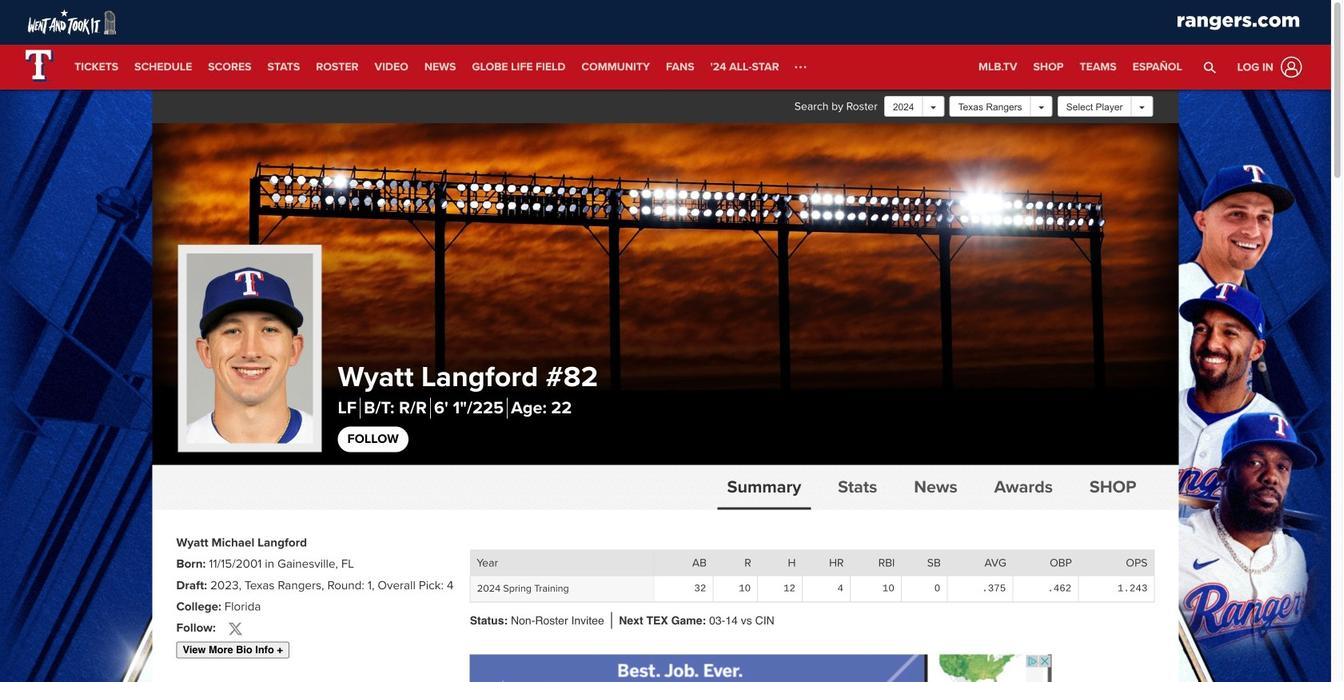 Task type: vqa. For each thing, say whether or not it's contained in the screenshot.
TEXAS RANGERS image
yes



Task type: describe. For each thing, give the bounding box(es) containing it.
texas rangers url logo image
[[1172, 10, 1306, 34]]

x image
[[228, 621, 243, 637]]

top navigation menu bar
[[0, 0, 1332, 90]]

secondary navigation element
[[66, 45, 788, 90]]



Task type: locate. For each thing, give the bounding box(es) containing it.
tertiary navigation element
[[971, 45, 1191, 90]]

advertisement element
[[470, 655, 1053, 682]]

wyatt langford image
[[178, 245, 322, 452]]

more options image
[[796, 62, 807, 73]]

texas rangers image
[[26, 50, 54, 82]]



